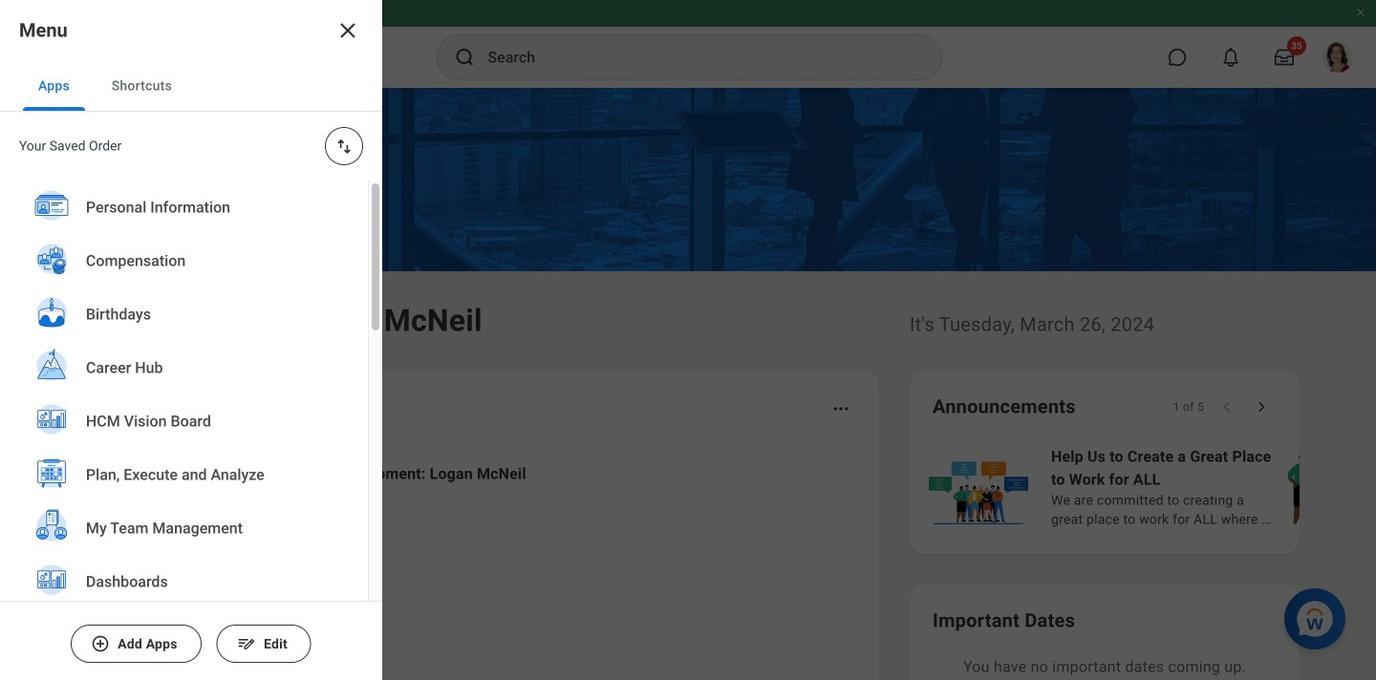 Task type: locate. For each thing, give the bounding box(es) containing it.
banner
[[0, 0, 1376, 88]]

search image
[[453, 46, 476, 69]]

tab list
[[0, 61, 382, 112]]

list inside global navigation dialog
[[0, 181, 368, 680]]

main content
[[0, 88, 1376, 680]]

close environment banner image
[[1355, 7, 1367, 18]]

list
[[0, 181, 368, 680], [925, 443, 1376, 531], [99, 447, 856, 680]]

status
[[1173, 399, 1204, 415]]

sort image
[[334, 137, 354, 156]]



Task type: vqa. For each thing, say whether or not it's contained in the screenshot.
TASK TIMEOFF icon
no



Task type: describe. For each thing, give the bounding box(es) containing it.
chevron left small image
[[1218, 398, 1237, 417]]

chevron right small image
[[1252, 398, 1271, 417]]

global navigation dialog
[[0, 0, 382, 680]]

x image
[[336, 19, 359, 42]]

text edit image
[[237, 635, 256, 654]]

notifications large image
[[1221, 48, 1241, 67]]

inbox large image
[[1275, 48, 1294, 67]]

inbox image
[[127, 576, 156, 605]]

profile logan mcneil element
[[1311, 36, 1365, 78]]

plus circle image
[[91, 635, 110, 654]]

book open image
[[127, 655, 156, 680]]



